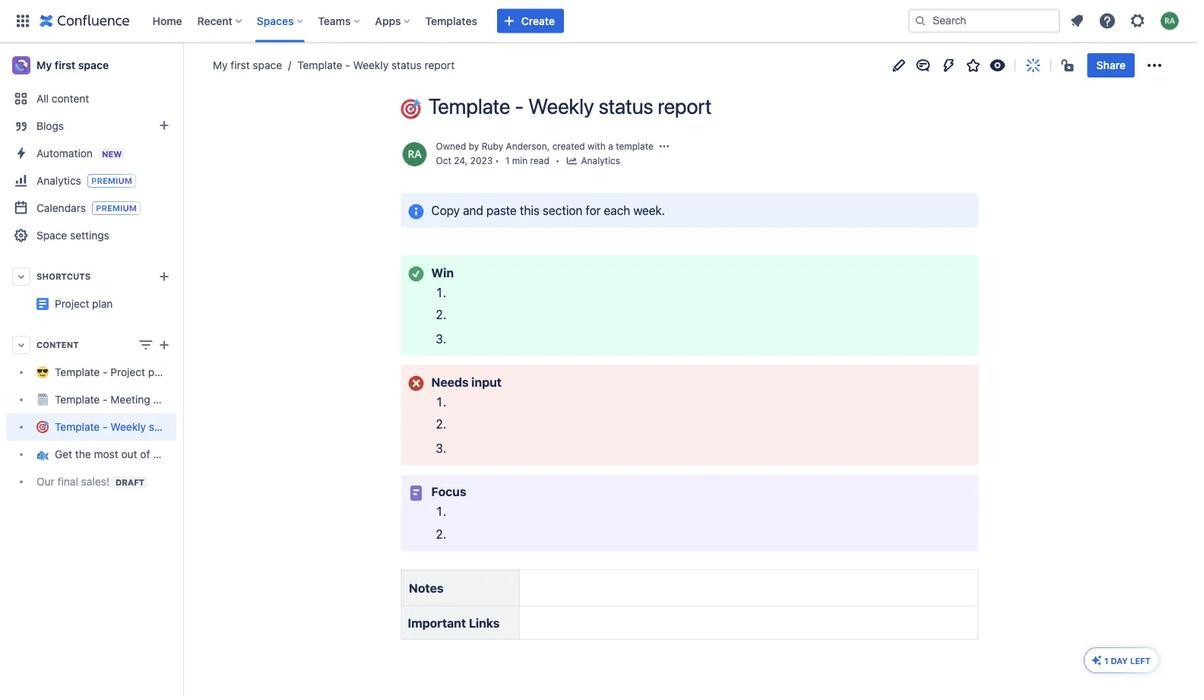Task type: locate. For each thing, give the bounding box(es) containing it.
get the most out of your team space link
[[6, 441, 234, 468]]

2 vertical spatial status
[[149, 421, 179, 433]]

report up manage page ownership image
[[658, 93, 712, 119]]

created
[[552, 141, 585, 152]]

0 horizontal spatial space
[[78, 59, 109, 71]]

my first space
[[36, 59, 109, 71], [213, 59, 282, 71]]

copy
[[431, 203, 460, 217]]

0 vertical spatial premium image
[[87, 174, 136, 188]]

template - weekly status report
[[297, 59, 455, 71], [428, 93, 712, 119], [55, 421, 212, 433]]

notes
[[409, 581, 443, 595]]

status inside tree
[[149, 421, 179, 433]]

1 for 1 min read
[[505, 156, 510, 166]]

teams
[[318, 14, 351, 27]]

2 horizontal spatial status
[[598, 93, 653, 119]]

1 my from the left
[[36, 59, 52, 71]]

2 horizontal spatial project
[[176, 291, 211, 304]]

my first space link down recent dropdown button
[[213, 58, 282, 73]]

premium image inside calendars link
[[92, 201, 141, 215]]

template - project plan image
[[36, 298, 49, 310]]

banner
[[0, 0, 1197, 43]]

weekly up out
[[110, 421, 146, 433]]

my first space link up all content link
[[6, 50, 176, 81]]

owned
[[436, 141, 466, 152]]

first
[[55, 59, 75, 71], [231, 59, 250, 71]]

1 horizontal spatial first
[[231, 59, 250, 71]]

my right collapse sidebar image on the left top of the page
[[213, 59, 228, 71]]

for
[[586, 203, 601, 217]]

weekly
[[353, 59, 389, 71], [528, 93, 594, 119], [110, 421, 146, 433]]

premium image for analytics
[[87, 174, 136, 188]]

my first space up content
[[36, 59, 109, 71]]

analytics
[[581, 156, 620, 166], [36, 174, 81, 187]]

template down teams
[[297, 59, 342, 71]]

0 horizontal spatial analytics
[[36, 174, 81, 187]]

0 horizontal spatial template - weekly status report link
[[6, 413, 212, 441]]

ruby
[[482, 141, 503, 152]]

status down the apps popup button
[[391, 59, 422, 71]]

template - weekly status report inside the space element
[[55, 421, 212, 433]]

1 horizontal spatial project
[[110, 366, 145, 378]]

project
[[176, 291, 211, 304], [55, 298, 89, 310], [110, 366, 145, 378]]

1 vertical spatial 1
[[1104, 656, 1108, 666]]

space
[[78, 59, 109, 71], [253, 59, 282, 71], [205, 448, 234, 461]]

0 horizontal spatial my first space
[[36, 59, 109, 71]]

2 horizontal spatial report
[[658, 93, 712, 119]]

1 right premium icon
[[1104, 656, 1108, 666]]

1 vertical spatial analytics
[[36, 174, 81, 187]]

settings icon image
[[1129, 12, 1147, 30]]

0 vertical spatial 1
[[505, 156, 510, 166]]

0 vertical spatial weekly
[[353, 59, 389, 71]]

1 horizontal spatial template - weekly status report link
[[282, 58, 455, 73]]

space element
[[0, 43, 235, 696]]

template - weekly status report link up most
[[6, 413, 212, 441]]

your
[[153, 448, 175, 461]]

and
[[463, 203, 483, 217]]

status up with a template button
[[598, 93, 653, 119]]

space settings
[[36, 229, 109, 242]]

template - meeting notes
[[55, 393, 181, 406]]

weekly down apps
[[353, 59, 389, 71]]

my inside the space element
[[36, 59, 52, 71]]

- left meeting on the bottom
[[103, 393, 108, 406]]

template - project plan link
[[6, 359, 176, 386]]

1 my first space from the left
[[36, 59, 109, 71]]

first up 'all content'
[[55, 59, 75, 71]]

0 horizontal spatial first
[[55, 59, 75, 71]]

shortcuts
[[36, 272, 91, 282]]

1 day left button
[[1084, 648, 1158, 673]]

anderson
[[506, 141, 547, 152]]

plan
[[214, 291, 235, 304], [92, 298, 113, 310], [148, 366, 169, 378]]

1 horizontal spatial space
[[205, 448, 234, 461]]

0 horizontal spatial weekly
[[110, 421, 146, 433]]

0 vertical spatial status
[[391, 59, 422, 71]]

owned by ruby anderson , created with a template
[[436, 141, 653, 152]]

premium image up space settings link
[[92, 201, 141, 215]]

panel success image
[[407, 265, 425, 283]]

0 vertical spatial report
[[425, 59, 455, 71]]

space settings link
[[6, 222, 176, 249]]

analytics button
[[566, 154, 620, 169]]

space right team
[[205, 448, 234, 461]]

edit this page image
[[890, 56, 908, 74]]

change view image
[[137, 336, 155, 354]]

1 first from the left
[[55, 59, 75, 71]]

report down templates link
[[425, 59, 455, 71]]

recent button
[[193, 9, 248, 33]]

copy image
[[399, 256, 418, 274]]

1 horizontal spatial report
[[425, 59, 455, 71]]

space up all content link
[[78, 59, 109, 71]]

1 horizontal spatial my first space link
[[213, 58, 282, 73]]

0 vertical spatial analytics
[[581, 156, 620, 166]]

template - weekly status report link down apps
[[282, 58, 455, 73]]

-
[[345, 59, 350, 71], [515, 93, 524, 119], [103, 366, 108, 378], [103, 393, 108, 406], [103, 421, 108, 433]]

project plan link
[[6, 290, 235, 318], [55, 298, 113, 310]]

my first space down recent dropdown button
[[213, 59, 282, 71]]

spaces button
[[252, 9, 309, 33]]

my
[[36, 59, 52, 71], [213, 59, 228, 71]]

template - weekly status report down meeting on the bottom
[[55, 421, 212, 433]]

analytics up calendars
[[36, 174, 81, 187]]

1 vertical spatial weekly
[[528, 93, 594, 119]]

ruby anderson link
[[482, 141, 547, 152]]

1 horizontal spatial my first space
[[213, 59, 282, 71]]

shortcuts button
[[6, 263, 176, 290]]

premium image down new
[[87, 174, 136, 188]]

analytics down with
[[581, 156, 620, 166]]

1 inside dropdown button
[[1104, 656, 1108, 666]]

0 horizontal spatial plan
[[92, 298, 113, 310]]

space down spaces
[[253, 59, 282, 71]]

1 vertical spatial status
[[598, 93, 653, 119]]

0 vertical spatial template - weekly status report link
[[282, 58, 455, 73]]

premium image inside the analytics link
[[87, 174, 136, 188]]

first down recent dropdown button
[[231, 59, 250, 71]]

template down 'template - project plan' link
[[55, 393, 100, 406]]

0 horizontal spatial status
[[149, 421, 179, 433]]

premium icon image
[[1091, 654, 1103, 667]]

2 vertical spatial report
[[182, 421, 212, 433]]

template - project plan
[[55, 366, 169, 378]]

template - weekly status report down apps
[[297, 59, 455, 71]]

report
[[425, 59, 455, 71], [658, 93, 712, 119], [182, 421, 212, 433]]

more actions image
[[1145, 56, 1164, 74]]

panel note image
[[407, 484, 425, 502]]

confluence image
[[40, 12, 130, 30], [40, 12, 130, 30]]

2 vertical spatial template - weekly status report
[[55, 421, 212, 433]]

2023
[[470, 156, 493, 166]]

1 horizontal spatial my
[[213, 59, 228, 71]]

1 horizontal spatial analytics
[[581, 156, 620, 166]]

panel info image
[[407, 202, 425, 221]]

template
[[616, 141, 653, 152]]

report up team
[[182, 421, 212, 433]]

create a blog image
[[155, 116, 173, 135]]

0 vertical spatial template - weekly status report
[[297, 59, 455, 71]]

tree containing template - project plan
[[6, 359, 234, 496]]

calendars link
[[6, 195, 176, 222]]

template up by
[[428, 93, 510, 119]]

share button
[[1087, 53, 1135, 78]]

2 vertical spatial weekly
[[110, 421, 146, 433]]

1 horizontal spatial project plan
[[176, 291, 235, 304]]

2 my first space from the left
[[213, 59, 282, 71]]

all
[[36, 92, 49, 105]]

tree
[[6, 359, 234, 496]]

1
[[505, 156, 510, 166], [1104, 656, 1108, 666]]

teams button
[[313, 9, 366, 33]]

my up all at the left top of page
[[36, 59, 52, 71]]

1 for 1 day left
[[1104, 656, 1108, 666]]

1 left 'min'
[[505, 156, 510, 166]]

status
[[391, 59, 422, 71], [598, 93, 653, 119], [149, 421, 179, 433]]

:dart: image
[[401, 99, 421, 119], [401, 99, 421, 119]]

2 first from the left
[[231, 59, 250, 71]]

ruby anderson image
[[402, 142, 427, 166]]

final
[[57, 475, 78, 488]]

premium image
[[87, 174, 136, 188], [92, 201, 141, 215]]

project plan link down the shortcuts dropdown button
[[55, 298, 113, 310]]

space
[[36, 229, 67, 242]]

apps button
[[370, 9, 416, 33]]

template
[[297, 59, 342, 71], [428, 93, 510, 119], [55, 366, 100, 378], [55, 393, 100, 406], [55, 421, 100, 433]]

of
[[140, 448, 150, 461]]

our
[[36, 475, 55, 488]]

collapse sidebar image
[[166, 50, 199, 81]]

template - meeting notes link
[[6, 386, 181, 413]]

0 horizontal spatial report
[[182, 421, 212, 433]]

weekly up created
[[528, 93, 594, 119]]

template - weekly status report link
[[282, 58, 455, 73], [6, 413, 212, 441]]

0 horizontal spatial 1
[[505, 156, 510, 166]]

1 horizontal spatial status
[[391, 59, 422, 71]]

appswitcher icon image
[[14, 12, 32, 30]]

template - weekly status report up created
[[428, 93, 712, 119]]

0 horizontal spatial my
[[36, 59, 52, 71]]

status up your
[[149, 421, 179, 433]]

premium image for calendars
[[92, 201, 141, 215]]

1 horizontal spatial weekly
[[353, 59, 389, 71]]

template up the
[[55, 421, 100, 433]]

share
[[1096, 59, 1126, 71]]

1 vertical spatial premium image
[[92, 201, 141, 215]]

1 horizontal spatial 1
[[1104, 656, 1108, 666]]

home
[[152, 14, 182, 27]]

settings
[[70, 229, 109, 242]]

blogs link
[[6, 112, 176, 140]]

get the most out of your team space
[[55, 448, 234, 461]]



Task type: vqa. For each thing, say whether or not it's contained in the screenshot.
the leftmost the teammates
no



Task type: describe. For each thing, give the bounding box(es) containing it.
,
[[547, 141, 550, 152]]

week.
[[633, 203, 665, 217]]

get
[[55, 448, 72, 461]]

0 horizontal spatial my first space link
[[6, 50, 176, 81]]

apps
[[375, 14, 401, 27]]

win
[[431, 265, 454, 280]]

1 horizontal spatial plan
[[148, 366, 169, 378]]

my first space inside the space element
[[36, 59, 109, 71]]

content
[[36, 340, 79, 350]]

Search field
[[908, 9, 1060, 33]]

1 vertical spatial template - weekly status report
[[428, 93, 712, 119]]

needs input
[[431, 375, 502, 389]]

no restrictions image
[[1060, 56, 1078, 74]]

important links
[[408, 615, 500, 630]]

analytics inside button
[[581, 156, 620, 166]]

templates
[[425, 14, 477, 27]]

panel error image
[[407, 374, 425, 393]]

spaces
[[257, 14, 294, 27]]

add shortcut image
[[155, 268, 173, 286]]

- down teams dropdown button
[[345, 59, 350, 71]]

content button
[[6, 331, 176, 359]]

2 my from the left
[[213, 59, 228, 71]]

with a template button
[[588, 139, 653, 153]]

copy and paste this section for each week.
[[431, 203, 665, 217]]

with
[[588, 141, 606, 152]]

input
[[471, 375, 502, 389]]

search image
[[914, 15, 926, 27]]

min
[[512, 156, 528, 166]]

help icon image
[[1098, 12, 1116, 30]]

1 min read
[[505, 156, 549, 166]]

team
[[177, 448, 202, 461]]

global element
[[9, 0, 905, 42]]

0 horizontal spatial project plan
[[55, 298, 113, 310]]

tree inside the space element
[[6, 359, 234, 496]]

oct 24, 2023
[[436, 156, 493, 166]]

day
[[1111, 656, 1128, 666]]

weekly inside the space element
[[110, 421, 146, 433]]

- up ruby anderson link
[[515, 93, 524, 119]]

blogs
[[36, 120, 64, 132]]

all content link
[[6, 85, 176, 112]]

project plan link up change view image
[[6, 290, 235, 318]]

section
[[543, 203, 582, 217]]

1 vertical spatial template - weekly status report link
[[6, 413, 212, 441]]

stop watching image
[[989, 56, 1007, 74]]

read
[[530, 156, 549, 166]]

new
[[102, 149, 122, 159]]

home link
[[148, 9, 187, 33]]

star image
[[964, 56, 982, 74]]

1 day left
[[1104, 656, 1151, 666]]

1 vertical spatial report
[[658, 93, 712, 119]]

create content image
[[155, 336, 173, 354]]

- up "template - meeting notes" link
[[103, 366, 108, 378]]

notes
[[153, 393, 181, 406]]

needs
[[431, 375, 469, 389]]

create
[[521, 14, 555, 27]]

manage page ownership image
[[658, 140, 670, 152]]

each
[[604, 203, 630, 217]]

automation
[[36, 147, 93, 159]]

banner containing home
[[0, 0, 1197, 43]]

first inside the space element
[[55, 59, 75, 71]]

focus
[[431, 484, 466, 499]]

a
[[608, 141, 613, 152]]

quick summary image
[[1024, 56, 1042, 74]]

this
[[520, 203, 540, 217]]

notification icon image
[[1068, 12, 1086, 30]]

create button
[[497, 9, 564, 33]]

left
[[1130, 656, 1151, 666]]

important
[[408, 615, 466, 630]]

our final sales! draft
[[36, 475, 144, 488]]

template down content dropdown button
[[55, 366, 100, 378]]

content
[[52, 92, 89, 105]]

- up most
[[103, 421, 108, 433]]

your profile and preferences image
[[1161, 12, 1179, 30]]

analytics link
[[6, 167, 176, 195]]

paste
[[486, 203, 517, 217]]

templates link
[[421, 9, 482, 33]]

meeting
[[110, 393, 150, 406]]

recent
[[197, 14, 232, 27]]

2 horizontal spatial plan
[[214, 291, 235, 304]]

2 horizontal spatial space
[[253, 59, 282, 71]]

24,
[[454, 156, 468, 166]]

report inside tree
[[182, 421, 212, 433]]

all content
[[36, 92, 89, 105]]

most
[[94, 448, 118, 461]]

sales!
[[81, 475, 109, 488]]

automation menu button icon image
[[940, 56, 958, 74]]

the
[[75, 448, 91, 461]]

out
[[121, 448, 137, 461]]

2 horizontal spatial weekly
[[528, 93, 594, 119]]

analytics inside the space element
[[36, 174, 81, 187]]

links
[[469, 615, 500, 630]]

oct
[[436, 156, 451, 166]]

draft
[[116, 477, 144, 487]]

by
[[469, 141, 479, 152]]

0 horizontal spatial project
[[55, 298, 89, 310]]

calendars
[[36, 201, 86, 214]]



